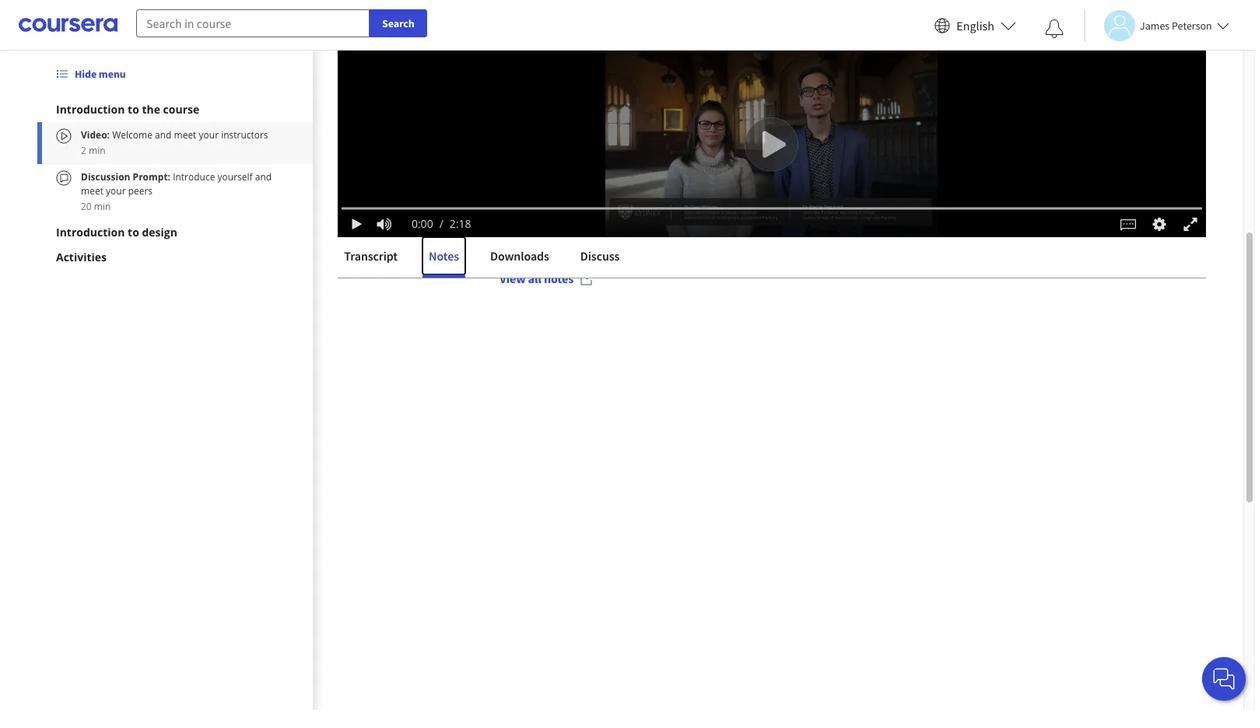 Task type: vqa. For each thing, say whether or not it's contained in the screenshot.
HOW LONG DO DEGREES TAKE TO FINISH?
no



Task type: describe. For each thing, give the bounding box(es) containing it.
your inside video: welcome and meet your instructors 2 min
[[199, 128, 219, 142]]

introduce
[[173, 171, 215, 184]]

the inside dropdown button
[[142, 102, 160, 117]]

click the "save note" button below the lecture when you want to capture a screen. you can also highlight and save lines from the transcript. add your own notes to anything you've captured.
[[500, 221, 1041, 255]]

peers
[[128, 185, 153, 198]]

/
[[440, 216, 444, 231]]

view
[[500, 271, 526, 287]]

notes button
[[422, 237, 465, 275]]

hide menu button
[[50, 60, 132, 88]]

note"
[[580, 221, 610, 237]]

hide
[[75, 67, 97, 81]]

mute image
[[375, 216, 395, 232]]

0:00
[[412, 216, 433, 231]]

full screen image
[[1181, 216, 1201, 232]]

and inside introduce yourself and meet your peers
[[255, 171, 272, 184]]

want
[[796, 221, 822, 237]]

20
[[81, 200, 92, 213]]

0 minutes 0 seconds element
[[412, 216, 433, 231]]

1 horizontal spatial instructors
[[566, 100, 667, 128]]

2 minutes 18 seconds element
[[450, 216, 471, 231]]

james peterson
[[1141, 18, 1213, 32]]

james peterson button
[[1085, 10, 1230, 41]]

notes
[[429, 248, 459, 264]]

1 vertical spatial min
[[94, 200, 111, 213]]

transcript.
[[622, 240, 676, 255]]

menu
[[99, 67, 126, 81]]

can
[[950, 221, 969, 237]]

min inside video: welcome and meet your instructors 2 min
[[89, 144, 106, 157]]

play image
[[349, 218, 365, 230]]

introduce yourself and meet your peers
[[81, 171, 272, 198]]

to down you
[[784, 240, 795, 255]]

your inside click the "save note" button below the lecture when you want to capture a screen. you can also highlight and save lines from the transcript. add your own notes to anything you've captured.
[[702, 240, 725, 255]]

coursera image
[[19, 13, 118, 38]]

prompt:
[[133, 171, 171, 184]]

2 horizontal spatial meet
[[467, 100, 515, 128]]

course
[[163, 102, 200, 117]]

discussion
[[81, 171, 130, 184]]

introduction to design
[[56, 225, 177, 240]]

transcript button
[[338, 237, 404, 275]]

peterson
[[1173, 18, 1213, 32]]

Search in course text field
[[136, 9, 370, 37]]

welcome and meet your instructors
[[338, 100, 667, 128]]

james
[[1141, 18, 1170, 32]]

introduction to the course
[[56, 102, 200, 117]]

click
[[500, 221, 525, 237]]

also
[[971, 221, 993, 237]]

to up anything
[[824, 221, 835, 237]]

show notifications image
[[1046, 19, 1064, 38]]

downloads
[[490, 248, 549, 264]]

view all notes
[[500, 271, 574, 287]]

introduction to the course button
[[56, 102, 294, 118]]

2
[[81, 144, 86, 157]]

captured.
[[883, 240, 932, 255]]

discuss
[[580, 248, 620, 264]]

english button
[[929, 0, 1023, 51]]



Task type: locate. For each thing, give the bounding box(es) containing it.
1 horizontal spatial welcome
[[338, 100, 423, 128]]

introduction for introduction to design
[[56, 225, 125, 240]]

to left 'design'
[[128, 225, 139, 240]]

the right from
[[603, 240, 620, 255]]

and
[[427, 100, 462, 128], [155, 128, 172, 142], [255, 171, 272, 184], [500, 240, 520, 255]]

save
[[522, 240, 546, 255]]

activities
[[56, 250, 107, 265]]

a
[[880, 221, 886, 237]]

welcome inside video: welcome and meet your instructors 2 min
[[112, 128, 152, 142]]

add
[[678, 240, 699, 255]]

1 horizontal spatial meet
[[174, 128, 196, 142]]

1 introduction from the top
[[56, 102, 125, 117]]

your inside introduce yourself and meet your peers
[[106, 185, 126, 198]]

meet for peers
[[81, 185, 103, 198]]

0 vertical spatial min
[[89, 144, 106, 157]]

highlight
[[995, 221, 1041, 237]]

button
[[612, 221, 647, 237]]

min
[[89, 144, 106, 157], [94, 200, 111, 213]]

introduction to design button
[[56, 225, 294, 241]]

introduction for introduction to the course
[[56, 102, 125, 117]]

discuss button
[[574, 237, 626, 275]]

from
[[575, 240, 600, 255]]

1 vertical spatial introduction
[[56, 225, 125, 240]]

screen.
[[889, 221, 926, 237]]

you
[[929, 221, 947, 237]]

"save
[[547, 221, 577, 237]]

search
[[382, 16, 415, 30]]

2:18
[[450, 216, 471, 231]]

and inside click the "save note" button below the lecture when you want to capture a screen. you can also highlight and save lines from the transcript. add your own notes to anything you've captured.
[[500, 240, 520, 255]]

1 horizontal spatial notes
[[753, 240, 781, 255]]

all
[[528, 271, 542, 287]]

welcome
[[338, 100, 423, 128], [112, 128, 152, 142]]

related lecture content tabs tab list
[[338, 237, 1207, 278]]

notes inside view all notes button
[[544, 271, 574, 287]]

instructors inside video: welcome and meet your instructors 2 min
[[221, 128, 268, 142]]

introduction down 20
[[56, 225, 125, 240]]

0 horizontal spatial welcome
[[112, 128, 152, 142]]

transcript
[[344, 248, 398, 264]]

the up add
[[684, 221, 701, 237]]

introduction up video:
[[56, 102, 125, 117]]

notes
[[753, 240, 781, 255], [544, 271, 574, 287]]

english
[[957, 18, 995, 33]]

meet inside video: welcome and meet your instructors 2 min
[[174, 128, 196, 142]]

below
[[650, 221, 682, 237]]

0 vertical spatial notes
[[753, 240, 781, 255]]

video:
[[81, 128, 110, 142]]

instructors
[[566, 100, 667, 128], [221, 128, 268, 142]]

meet
[[467, 100, 515, 128], [174, 128, 196, 142], [81, 185, 103, 198]]

meet inside introduce yourself and meet your peers
[[81, 185, 103, 198]]

1 vertical spatial notes
[[544, 271, 574, 287]]

notes inside click the "save note" button below the lecture when you want to capture a screen. you can also highlight and save lines from the transcript. add your own notes to anything you've captured.
[[753, 240, 781, 255]]

chat with us image
[[1212, 667, 1237, 692]]

lines
[[548, 240, 573, 255]]

own
[[728, 240, 750, 255]]

the
[[142, 102, 160, 117], [527, 221, 545, 237], [684, 221, 701, 237], [603, 240, 620, 255]]

downloads button
[[484, 237, 555, 275]]

activities button
[[56, 250, 294, 265]]

you've
[[846, 240, 880, 255]]

to left course
[[128, 102, 139, 117]]

0 vertical spatial introduction
[[56, 102, 125, 117]]

to
[[128, 102, 139, 117], [824, 221, 835, 237], [128, 225, 139, 240], [784, 240, 795, 255]]

0 horizontal spatial meet
[[81, 185, 103, 198]]

lecture
[[704, 221, 740, 237]]

capture
[[838, 221, 877, 237]]

introduction
[[56, 102, 125, 117], [56, 225, 125, 240]]

the left course
[[142, 102, 160, 117]]

search button
[[370, 9, 427, 37]]

0:00 / 2:18
[[412, 216, 471, 231]]

you
[[774, 221, 793, 237]]

the up save
[[527, 221, 545, 237]]

notes down "when"
[[753, 240, 781, 255]]

notes right all
[[544, 271, 574, 287]]

hide menu
[[75, 67, 126, 81]]

when
[[743, 221, 771, 237]]

view all notes button
[[487, 260, 608, 298]]

discussion prompt:
[[81, 171, 173, 184]]

take notes image
[[741, 187, 766, 220]]

meet for instructors
[[174, 128, 196, 142]]

your
[[519, 100, 561, 128], [199, 128, 219, 142], [106, 185, 126, 198], [702, 240, 725, 255]]

and inside video: welcome and meet your instructors 2 min
[[155, 128, 172, 142]]

min right 20
[[94, 200, 111, 213]]

min right 2
[[89, 144, 106, 157]]

yourself
[[218, 171, 253, 184]]

video: welcome and meet your instructors 2 min
[[81, 128, 268, 157]]

anything
[[797, 240, 843, 255]]

0 horizontal spatial instructors
[[221, 128, 268, 142]]

20 min
[[81, 200, 111, 213]]

0 horizontal spatial notes
[[544, 271, 574, 287]]

design
[[142, 225, 177, 240]]

highlight image
[[766, 187, 804, 220]]

2 introduction from the top
[[56, 225, 125, 240]]



